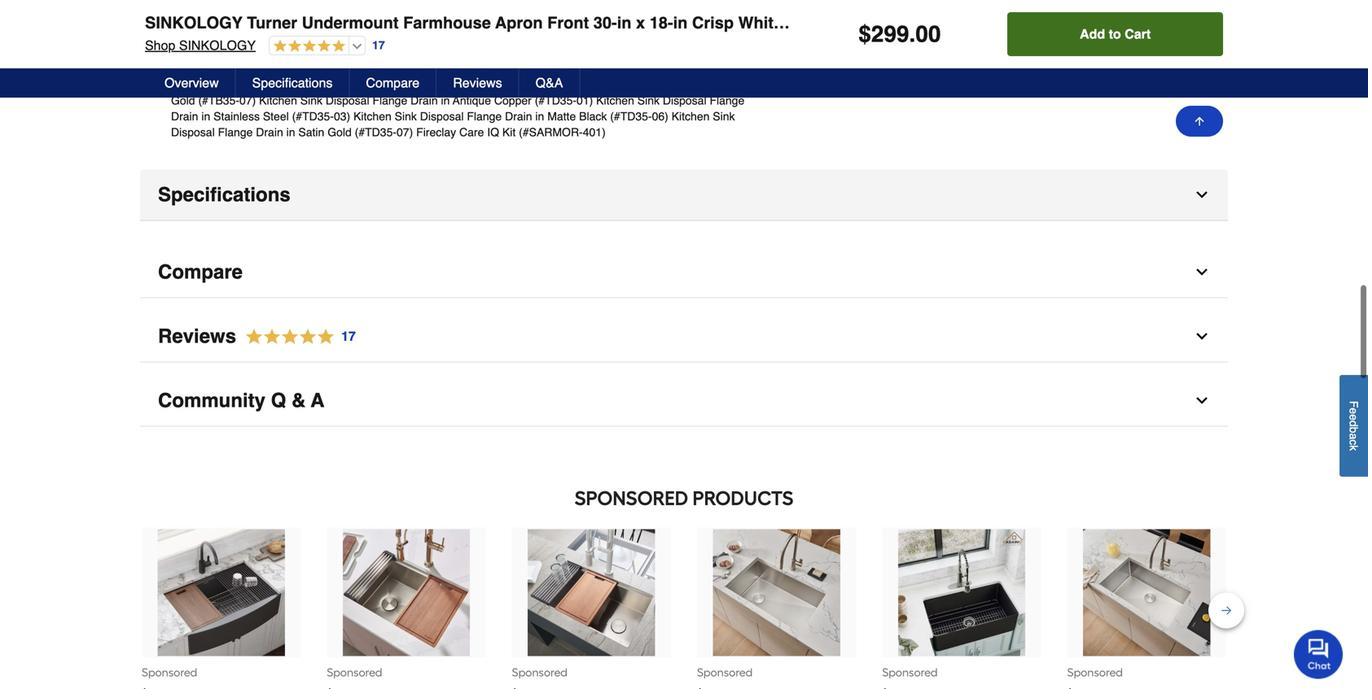Task type: vqa. For each thing, say whether or not it's contained in the screenshot.
Shop swatches. image
no



Task type: locate. For each thing, give the bounding box(es) containing it.
06)
[[526, 78, 542, 91], [652, 110, 668, 123]]

copper
[[361, 62, 399, 75], [494, 94, 532, 107]]

kitchen right 27mb)
[[714, 46, 752, 59]]

2 vertical spatial chevron down image
[[1194, 393, 1210, 409]]

2 horizontal spatial bottom
[[490, 46, 526, 59]]

flange
[[373, 94, 407, 107], [710, 94, 744, 107], [467, 110, 502, 123], [218, 126, 253, 139]]

(#sg008- down impress
[[554, 30, 604, 43]]

white inside crisp white is our go-to, classic gloss fireclay sink color that never fails to impress recommended products: wren kitchen sink bottom grid in stainless steel (#sg008-27st) wren kitchen sink bottom grid in antique brown (#sg004-27) wren kitchen sink bottom grid in matte black (#sg008-27mb) kitchen sink basket strainer drain in antique copper (#tb35-01) kitchen sink basket strainer drain in stainless steel (#tb35-03) kitchen sink basket strainer drain in matte black (#tb35-06) kitchen sink basket strainer drain in satin gold (#tb35-07) kitchen sink disposal flange drain in antique copper (#td35-01) kitchen sink disposal flange drain in stainless steel (#td35-03) kitchen sink disposal flange drain in matte black (#td35-06) kitchen sink disposal flange drain in satin gold (#td35-07) fireclay care iq kit (#sarmor-401)
[[201, 14, 230, 27]]

recommended
[[171, 30, 248, 43]]

2 horizontal spatial wren
[[638, 30, 665, 43]]

ruvati veniso undermount 27-in x 19-in brushed stainless steel single bowl kitchen sink image
[[343, 530, 470, 657]]

reviews
[[453, 75, 502, 90], [158, 325, 236, 348]]

07) right overview "button"
[[239, 94, 256, 107]]

5 stars image down classic
[[270, 39, 345, 54]]

1 vertical spatial 5 stars image
[[236, 326, 357, 348]]

0 vertical spatial steel
[[525, 30, 551, 43]]

drain
[[277, 62, 305, 75], [610, 62, 637, 75], [379, 78, 407, 91], [693, 78, 720, 91], [411, 94, 438, 107], [171, 110, 198, 123], [505, 110, 532, 123], [256, 126, 283, 139]]

0 horizontal spatial 06)
[[526, 78, 542, 91]]

07)
[[239, 94, 256, 107], [397, 126, 413, 139]]

wren right 27st)
[[638, 30, 665, 43]]

grid down recommended
[[210, 46, 232, 59]]

chevron down image inside the compare button
[[1194, 264, 1210, 281]]

sponsored products
[[575, 487, 794, 511]]

ruvati gravena undermount 30-in x 18-in stainless steel single bowl kitchen sink image
[[1083, 530, 1210, 657]]

black down 27st)
[[597, 46, 625, 59]]

to
[[532, 14, 541, 27], [1109, 26, 1121, 42]]

0 horizontal spatial 07)
[[239, 94, 256, 107]]

0 vertical spatial 17
[[372, 39, 385, 52]]

1 horizontal spatial (#sg008-
[[628, 46, 678, 59]]

1 vertical spatial compare button
[[140, 247, 1228, 299]]

chevron down image for compare
[[1194, 264, 1210, 281]]

fireclay left care
[[416, 126, 456, 139]]

0 vertical spatial specifications
[[252, 75, 333, 90]]

to inside button
[[1109, 26, 1121, 42]]

copper down 27)
[[361, 62, 399, 75]]

strainer down 27mb)
[[650, 78, 690, 91]]

1 vertical spatial 07)
[[397, 126, 413, 139]]

27mb)
[[678, 46, 711, 59]]

chevron down image inside the community q & a button
[[1194, 393, 1210, 409]]

f e e d b a c k
[[1347, 401, 1360, 451]]

03) down shop sinkology
[[212, 78, 229, 91]]

bottom
[[400, 30, 436, 43], [171, 46, 207, 59], [490, 46, 526, 59]]

bottom down the apron
[[490, 46, 526, 59]]

0 horizontal spatial to
[[532, 14, 541, 27]]

sink
[[1014, 13, 1049, 32], [374, 30, 396, 43], [709, 30, 731, 43], [464, 46, 486, 59], [171, 62, 193, 75], [504, 62, 526, 75], [273, 78, 295, 91], [587, 78, 609, 91], [300, 94, 322, 107], [637, 94, 660, 107], [395, 110, 417, 123], [713, 110, 735, 123]]

chevron down image
[[1194, 187, 1210, 203], [1194, 264, 1210, 281], [1194, 393, 1210, 409]]

x
[[636, 13, 645, 32]]

1 horizontal spatial 17
[[372, 39, 385, 52]]

chevron down image down chevron down icon
[[1194, 393, 1210, 409]]

1 horizontal spatial copper
[[494, 94, 532, 107]]

2 horizontal spatial stainless
[[653, 62, 699, 75]]

casainc farmhouse apron front 30-in x 18-in black fireclay single bowl kitchen sink image
[[898, 530, 1025, 657]]

299
[[871, 21, 909, 47]]

kitchen down "farmhouse"
[[423, 46, 461, 59]]

01) down "farmhouse"
[[443, 62, 459, 75]]

(#tb35-
[[402, 62, 443, 75], [171, 78, 212, 91], [485, 78, 526, 91], [198, 94, 239, 107]]

0 horizontal spatial antique
[[247, 46, 285, 59]]

1 horizontal spatial gold
[[328, 126, 352, 139]]

2 horizontal spatial steel
[[702, 62, 728, 75]]

0 horizontal spatial grid
[[210, 46, 232, 59]]

1 sponsored link from the left
[[142, 528, 301, 690]]

steel down 27mb)
[[702, 62, 728, 75]]

0 vertical spatial 01)
[[443, 62, 459, 75]]

$ 299 . 00
[[858, 21, 941, 47]]

gold down the overview in the left of the page
[[171, 94, 195, 107]]

1 e from the top
[[1347, 408, 1360, 415]]

chevron down image for specifications
[[1194, 187, 1210, 203]]

gloss
[[334, 14, 360, 27]]

1 horizontal spatial stainless
[[476, 30, 522, 43]]

0 vertical spatial 06)
[[526, 78, 542, 91]]

sinkology
[[145, 13, 243, 32], [179, 38, 256, 53]]

is
[[233, 14, 241, 27]]

2 sponsored link from the left
[[327, 528, 486, 690]]

products:
[[251, 30, 300, 43]]

(#td35- down q&a
[[535, 94, 577, 107]]

stainless down overview "button"
[[213, 110, 260, 123]]

0 horizontal spatial compare
[[158, 261, 243, 283]]

1 vertical spatial reviews
[[158, 325, 236, 348]]

5 stars image containing 17
[[236, 326, 357, 348]]

0 vertical spatial satin
[[736, 78, 762, 91]]

to right add
[[1109, 26, 1121, 42]]

(#sg008-
[[554, 30, 604, 43], [628, 46, 678, 59]]

0 horizontal spatial crisp
[[171, 14, 198, 27]]

fails
[[508, 14, 528, 27]]

3 sponsored link from the left
[[512, 528, 671, 690]]

1 horizontal spatial reviews
[[453, 75, 502, 90]]

k
[[1347, 446, 1360, 451]]

2 chevron down image from the top
[[1194, 264, 1210, 281]]

wren down classic
[[303, 30, 330, 43]]

01)
[[443, 62, 459, 75], [577, 94, 593, 107]]

fireclay left $
[[787, 13, 849, 32]]

0 vertical spatial 03)
[[212, 78, 229, 91]]

gold
[[171, 94, 195, 107], [328, 126, 352, 139]]

07) left care
[[397, 126, 413, 139]]

1 vertical spatial compare
[[158, 261, 243, 283]]

fireclay
[[787, 13, 849, 32], [416, 126, 456, 139]]

a
[[1347, 434, 1360, 440]]

matte down "front"
[[566, 46, 594, 59]]

black
[[597, 46, 625, 59], [454, 78, 481, 91], [579, 110, 607, 123]]

flange down overview "button"
[[218, 126, 253, 139]]

in
[[617, 13, 631, 32], [673, 13, 688, 32], [464, 30, 472, 43], [235, 46, 244, 59], [554, 46, 562, 59], [308, 62, 317, 75], [641, 62, 649, 75], [410, 78, 419, 91], [724, 78, 732, 91], [441, 94, 450, 107], [201, 110, 210, 123], [535, 110, 544, 123], [286, 126, 295, 139]]

5 stars image up &
[[236, 326, 357, 348]]

0 horizontal spatial 17
[[341, 329, 356, 344]]

satin
[[736, 78, 762, 91], [298, 126, 324, 139]]

2 e from the top
[[1347, 415, 1360, 421]]

e up d
[[1347, 408, 1360, 415]]

antique down (#sg004-
[[320, 62, 358, 75]]

(#td35-
[[535, 94, 577, 107], [292, 110, 334, 123], [610, 110, 652, 123], [355, 126, 397, 139]]

grid
[[439, 30, 460, 43], [210, 46, 232, 59], [529, 46, 550, 59]]

crisp up 27mb)
[[692, 13, 734, 32]]

0 vertical spatial gold
[[171, 94, 195, 107]]

1 vertical spatial 17
[[341, 329, 356, 344]]

1 horizontal spatial 06)
[[652, 110, 668, 123]]

q
[[271, 390, 286, 412]]

2 vertical spatial stainless
[[213, 110, 260, 123]]

reviews button
[[437, 68, 519, 98]]

sinkology up shop sinkology
[[145, 13, 243, 32]]

specifications button
[[236, 68, 350, 98], [140, 170, 1228, 221]]

1 horizontal spatial compare
[[366, 75, 420, 90]]

sponsored
[[575, 487, 688, 511], [142, 666, 197, 680], [327, 666, 382, 680], [512, 666, 567, 680], [697, 666, 753, 680], [882, 666, 938, 680], [1067, 666, 1123, 680]]

strainer
[[234, 62, 274, 75], [567, 62, 607, 75], [336, 78, 376, 91], [650, 78, 690, 91]]

1 vertical spatial sinkology
[[179, 38, 256, 53]]

&
[[292, 390, 306, 412]]

crisp
[[692, 13, 734, 32], [171, 14, 198, 27]]

apron
[[495, 13, 543, 32]]

(#td35- down 27)
[[355, 126, 397, 139]]

shop
[[145, 38, 175, 53]]

stainless down 27mb)
[[653, 62, 699, 75]]

2 horizontal spatial antique
[[453, 94, 491, 107]]

0 horizontal spatial fireclay
[[416, 126, 456, 139]]

27)
[[373, 46, 390, 59]]

1 vertical spatial specifications
[[158, 184, 290, 206]]

0 horizontal spatial satin
[[298, 126, 324, 139]]

sponsored link
[[142, 528, 301, 690], [327, 528, 486, 690], [512, 528, 671, 690], [697, 528, 856, 690], [882, 528, 1041, 690], [1067, 528, 1226, 690]]

bottom down "sink"
[[400, 30, 436, 43]]

reviews up care
[[453, 75, 502, 90]]

q&a button
[[519, 68, 580, 98]]

1 horizontal spatial satin
[[736, 78, 762, 91]]

white
[[738, 13, 783, 32], [201, 14, 230, 27]]

sponsored inside the southdeep products heading
[[575, 487, 688, 511]]

basket up the overview in the left of the page
[[196, 62, 231, 75]]

00
[[916, 21, 941, 47]]

2 vertical spatial steel
[[263, 110, 289, 123]]

0 vertical spatial matte
[[566, 46, 594, 59]]

disposal down 27mb)
[[663, 94, 706, 107]]

antique down products:
[[247, 46, 285, 59]]

f
[[1347, 401, 1360, 408]]

1 horizontal spatial fireclay
[[787, 13, 849, 32]]

antique up care
[[453, 94, 491, 107]]

e up b
[[1347, 415, 1360, 421]]

(#td35- down 27st)
[[610, 110, 652, 123]]

(#sg004-
[[324, 46, 373, 59]]

steel
[[525, 30, 551, 43], [702, 62, 728, 75], [263, 110, 289, 123]]

3 chevron down image from the top
[[1194, 393, 1210, 409]]

1 vertical spatial antique
[[320, 62, 358, 75]]

compare for the top the compare button
[[366, 75, 420, 90]]

0 vertical spatial antique
[[247, 46, 285, 59]]

black up care
[[454, 78, 481, 91]]

2 vertical spatial matte
[[547, 110, 576, 123]]

chevron down image for community q & a
[[1194, 393, 1210, 409]]

black up 401)
[[579, 110, 607, 123]]

strainer down (#sg004-
[[336, 78, 376, 91]]

crisp up shop sinkology
[[171, 14, 198, 27]]

disposal down (#sg004-
[[326, 94, 369, 107]]

wren right 27)
[[393, 46, 420, 59]]

1 vertical spatial gold
[[328, 126, 352, 139]]

sponsored for second sponsored link
[[327, 666, 382, 680]]

.
[[909, 21, 916, 47]]

1 horizontal spatial bottom
[[400, 30, 436, 43]]

4 sponsored link from the left
[[697, 528, 856, 690]]

matte down "farmhouse"
[[422, 78, 450, 91]]

0 horizontal spatial (#sg008-
[[554, 30, 604, 43]]

2 vertical spatial antique
[[453, 94, 491, 107]]

wren
[[303, 30, 330, 43], [638, 30, 665, 43], [393, 46, 420, 59]]

fireclay inside crisp white is our go-to, classic gloss fireclay sink color that never fails to impress recommended products: wren kitchen sink bottom grid in stainless steel (#sg008-27st) wren kitchen sink bottom grid in antique brown (#sg004-27) wren kitchen sink bottom grid in matte black (#sg008-27mb) kitchen sink basket strainer drain in antique copper (#tb35-01) kitchen sink basket strainer drain in stainless steel (#tb35-03) kitchen sink basket strainer drain in matte black (#tb35-06) kitchen sink basket strainer drain in satin gold (#tb35-07) kitchen sink disposal flange drain in antique copper (#td35-01) kitchen sink disposal flange drain in stainless steel (#td35-03) kitchen sink disposal flange drain in matte black (#td35-06) kitchen sink disposal flange drain in satin gold (#td35-07) fireclay care iq kit (#sarmor-401)
[[416, 126, 456, 139]]

antique
[[247, 46, 285, 59], [320, 62, 358, 75], [453, 94, 491, 107]]

overview button
[[148, 68, 236, 98]]

ruvati veniso undermount 33-in x 19-in brushed stainless steel single bowl kitchen sink image
[[528, 530, 655, 657]]

grid down color
[[439, 30, 460, 43]]

crisp inside crisp white is our go-to, classic gloss fireclay sink color that never fails to impress recommended products: wren kitchen sink bottom grid in stainless steel (#sg008-27st) wren kitchen sink bottom grid in antique brown (#sg004-27) wren kitchen sink bottom grid in matte black (#sg008-27mb) kitchen sink basket strainer drain in antique copper (#tb35-01) kitchen sink basket strainer drain in stainless steel (#tb35-03) kitchen sink basket strainer drain in matte black (#tb35-06) kitchen sink basket strainer drain in satin gold (#tb35-07) kitchen sink disposal flange drain in antique copper (#td35-01) kitchen sink disposal flange drain in stainless steel (#td35-03) kitchen sink disposal flange drain in matte black (#td35-06) kitchen sink disposal flange drain in satin gold (#td35-07) fireclay care iq kit (#sarmor-401)
[[171, 14, 198, 27]]

chevron down image up chevron down icon
[[1194, 264, 1210, 281]]

reviews up community
[[158, 325, 236, 348]]

01) up 401)
[[577, 94, 593, 107]]

(#tb35- left q&a
[[485, 78, 526, 91]]

0 vertical spatial fireclay
[[787, 13, 849, 32]]

matte up (#sarmor-
[[547, 110, 576, 123]]

1 vertical spatial chevron down image
[[1194, 264, 1210, 281]]

0 horizontal spatial white
[[201, 14, 230, 27]]

0 vertical spatial sinkology
[[145, 13, 243, 32]]

$
[[858, 21, 871, 47]]

ruvati monaco undermount 33-in x 22-in matte black gunmetal stainless steel single bowl kitchen sink image
[[158, 530, 285, 657]]

1 vertical spatial copper
[[494, 94, 532, 107]]

gold down (#sg004-
[[328, 126, 352, 139]]

chevron down image
[[1194, 329, 1210, 345]]

community q & a button
[[140, 376, 1228, 427]]

steel down fails
[[525, 30, 551, 43]]

undermount
[[302, 13, 399, 32]]

copper up kit on the left
[[494, 94, 532, 107]]

1 horizontal spatial 07)
[[397, 126, 413, 139]]

q&a
[[536, 75, 563, 90]]

0 vertical spatial copper
[[361, 62, 399, 75]]

steel down brown
[[263, 110, 289, 123]]

disposal
[[326, 94, 369, 107], [663, 94, 706, 107], [420, 110, 464, 123], [171, 126, 215, 139]]

(#tb35- down the overview in the left of the page
[[198, 94, 239, 107]]

basket down 27st)
[[612, 78, 647, 91]]

1 vertical spatial 03)
[[334, 110, 350, 123]]

bottom down recommended
[[171, 46, 207, 59]]

sponsored for 5th sponsored link
[[882, 666, 938, 680]]

that
[[454, 14, 473, 27]]

e
[[1347, 408, 1360, 415], [1347, 415, 1360, 421]]

disposal down overview "button"
[[171, 126, 215, 139]]

compare
[[366, 75, 420, 90], [158, 261, 243, 283]]

0 vertical spatial compare
[[366, 75, 420, 90]]

0 horizontal spatial steel
[[263, 110, 289, 123]]

1 chevron down image from the top
[[1194, 187, 1210, 203]]

0 vertical spatial chevron down image
[[1194, 187, 1210, 203]]

compare button
[[350, 68, 437, 98], [140, 247, 1228, 299]]

grid up q&a
[[529, 46, 550, 59]]

shop sinkology
[[145, 38, 256, 53]]

to right fails
[[532, 14, 541, 27]]

1 vertical spatial fireclay
[[416, 126, 456, 139]]

kitchen
[[950, 13, 1010, 32], [333, 30, 371, 43], [668, 30, 706, 43], [423, 46, 461, 59], [714, 46, 752, 59], [463, 62, 501, 75], [232, 78, 270, 91], [545, 78, 584, 91], [259, 94, 297, 107], [596, 94, 634, 107], [353, 110, 392, 123], [672, 110, 710, 123]]

0 horizontal spatial stainless
[[213, 110, 260, 123]]

sinkology down is
[[179, 38, 256, 53]]

0 horizontal spatial bottom
[[171, 46, 207, 59]]

1 vertical spatial (#sg008-
[[628, 46, 678, 59]]

(#sg008- down 18-
[[628, 46, 678, 59]]

0 horizontal spatial 01)
[[443, 62, 459, 75]]

03) down (#sg004-
[[334, 110, 350, 123]]

stainless down never
[[476, 30, 522, 43]]

0 horizontal spatial reviews
[[158, 325, 236, 348]]

specifications
[[252, 75, 333, 90], [158, 184, 290, 206]]

1 vertical spatial 01)
[[577, 94, 593, 107]]

basket
[[196, 62, 231, 75], [529, 62, 564, 75], [298, 78, 333, 91], [612, 78, 647, 91]]

30-
[[593, 13, 617, 32]]

5 stars image
[[270, 39, 345, 54], [236, 326, 357, 348]]

our
[[244, 14, 261, 27]]

1 horizontal spatial to
[[1109, 26, 1121, 42]]

03)
[[212, 78, 229, 91], [334, 110, 350, 123]]

chevron down image down arrow up image
[[1194, 187, 1210, 203]]

1 vertical spatial matte
[[422, 78, 450, 91]]

stainless
[[476, 30, 522, 43], [653, 62, 699, 75], [213, 110, 260, 123]]

matte
[[566, 46, 594, 59], [422, 78, 450, 91], [547, 110, 576, 123]]

0 vertical spatial reviews
[[453, 75, 502, 90]]

401)
[[583, 126, 606, 139]]



Task type: describe. For each thing, give the bounding box(es) containing it.
flange down 27)
[[373, 94, 407, 107]]

17 inside the 5 stars image
[[341, 329, 356, 344]]

arrow up image
[[1193, 115, 1206, 128]]

1 vertical spatial stainless
[[653, 62, 699, 75]]

1 horizontal spatial crisp
[[692, 13, 734, 32]]

classic
[[296, 14, 331, 27]]

18-
[[650, 13, 673, 32]]

basket down brown
[[298, 78, 333, 91]]

kitchen down 27)
[[353, 110, 392, 123]]

reviews inside button
[[453, 75, 502, 90]]

add to cart
[[1080, 26, 1151, 42]]

southdeep products heading
[[140, 483, 1228, 515]]

kitchen up 401)
[[596, 94, 634, 107]]

6 sponsored link from the left
[[1067, 528, 1226, 690]]

bowl
[[907, 13, 946, 32]]

overview
[[164, 75, 219, 90]]

chat invite button image
[[1294, 630, 1344, 680]]

iq
[[487, 126, 499, 139]]

f e e d b a c k button
[[1340, 376, 1368, 477]]

kitchen up (#sarmor-
[[545, 78, 584, 91]]

kitchen right 00
[[950, 13, 1010, 32]]

community
[[158, 390, 265, 412]]

1 horizontal spatial white
[[738, 13, 783, 32]]

1 vertical spatial steel
[[702, 62, 728, 75]]

sponsored for 4th sponsored link from right
[[512, 666, 567, 680]]

1 horizontal spatial 03)
[[334, 110, 350, 123]]

sponsored for first sponsored link
[[142, 666, 197, 680]]

0 horizontal spatial wren
[[303, 30, 330, 43]]

front
[[547, 13, 589, 32]]

1 horizontal spatial 01)
[[577, 94, 593, 107]]

add
[[1080, 26, 1105, 42]]

add to cart button
[[1007, 12, 1223, 56]]

kitchen down never
[[463, 62, 501, 75]]

0 vertical spatial compare button
[[350, 68, 437, 98]]

community q & a
[[158, 390, 324, 412]]

fireclay
[[364, 14, 400, 27]]

sponsored for 1st sponsored link from right
[[1067, 666, 1123, 680]]

single
[[853, 13, 902, 32]]

(#sarmor-
[[519, 126, 583, 139]]

(#tb35- down "sink"
[[402, 62, 443, 75]]

farmhouse
[[403, 13, 491, 32]]

1 vertical spatial specifications button
[[140, 170, 1228, 221]]

flange down 27mb)
[[710, 94, 744, 107]]

go-
[[264, 14, 281, 27]]

sinkology turner undermount farmhouse apron front 30-in x 18-in crisp white fireclay single bowl kitchen sink
[[145, 13, 1049, 32]]

b
[[1347, 427, 1360, 434]]

1 horizontal spatial antique
[[320, 62, 358, 75]]

sink
[[403, 14, 423, 27]]

0 vertical spatial black
[[597, 46, 625, 59]]

0 vertical spatial 07)
[[239, 94, 256, 107]]

kitchen down products:
[[232, 78, 270, 91]]

0 horizontal spatial gold
[[171, 94, 195, 107]]

basket up q&a
[[529, 62, 564, 75]]

1 vertical spatial satin
[[298, 126, 324, 139]]

ruvati gravena undermount 32-in x 19-in stainless steel single bowl kitchen sink image
[[713, 530, 840, 657]]

strainer down products:
[[234, 62, 274, 75]]

to inside crisp white is our go-to, classic gloss fireclay sink color that never fails to impress recommended products: wren kitchen sink bottom grid in stainless steel (#sg008-27st) wren kitchen sink bottom grid in antique brown (#sg004-27) wren kitchen sink bottom grid in matte black (#sg008-27mb) kitchen sink basket strainer drain in antique copper (#tb35-01) kitchen sink basket strainer drain in stainless steel (#tb35-03) kitchen sink basket strainer drain in matte black (#tb35-06) kitchen sink basket strainer drain in satin gold (#tb35-07) kitchen sink disposal flange drain in antique copper (#td35-01) kitchen sink disposal flange drain in stainless steel (#td35-03) kitchen sink disposal flange drain in matte black (#td35-06) kitchen sink disposal flange drain in satin gold (#td35-07) fireclay care iq kit (#sarmor-401)
[[532, 14, 541, 27]]

products
[[693, 487, 794, 511]]

impress
[[544, 14, 584, 27]]

compare for the bottommost the compare button
[[158, 261, 243, 283]]

disposal up care
[[420, 110, 464, 123]]

kit
[[502, 126, 516, 139]]

crisp white is our go-to, classic gloss fireclay sink color that never fails to impress recommended products: wren kitchen sink bottom grid in stainless steel (#sg008-27st) wren kitchen sink bottom grid in antique brown (#sg004-27) wren kitchen sink bottom grid in matte black (#sg008-27mb) kitchen sink basket strainer drain in antique copper (#tb35-01) kitchen sink basket strainer drain in stainless steel (#tb35-03) kitchen sink basket strainer drain in matte black (#tb35-06) kitchen sink basket strainer drain in satin gold (#tb35-07) kitchen sink disposal flange drain in antique copper (#td35-01) kitchen sink disposal flange drain in stainless steel (#td35-03) kitchen sink disposal flange drain in matte black (#td35-06) kitchen sink disposal flange drain in satin gold (#td35-07) fireclay care iq kit (#sarmor-401)
[[171, 14, 762, 139]]

kitchen up (#sg004-
[[333, 30, 371, 43]]

0 vertical spatial specifications button
[[236, 68, 350, 98]]

kitchen down 27mb)
[[672, 110, 710, 123]]

1 horizontal spatial steel
[[525, 30, 551, 43]]

0 vertical spatial stainless
[[476, 30, 522, 43]]

kitchen up 27mb)
[[668, 30, 706, 43]]

turner
[[247, 13, 297, 32]]

1 horizontal spatial grid
[[439, 30, 460, 43]]

cart
[[1125, 26, 1151, 42]]

sponsored for 3rd sponsored link from right
[[697, 666, 753, 680]]

2 horizontal spatial grid
[[529, 46, 550, 59]]

to,
[[281, 14, 293, 27]]

27st)
[[604, 30, 635, 43]]

0 vertical spatial 5 stars image
[[270, 39, 345, 54]]

never
[[476, 14, 505, 27]]

strainer down 27st)
[[567, 62, 607, 75]]

2 vertical spatial black
[[579, 110, 607, 123]]

a
[[311, 390, 324, 412]]

1 vertical spatial 06)
[[652, 110, 668, 123]]

0 horizontal spatial 03)
[[212, 78, 229, 91]]

kitchen down brown
[[259, 94, 297, 107]]

1 horizontal spatial wren
[[393, 46, 420, 59]]

c
[[1347, 440, 1360, 446]]

0 vertical spatial (#sg008-
[[554, 30, 604, 43]]

0 horizontal spatial copper
[[361, 62, 399, 75]]

5 sponsored link from the left
[[882, 528, 1041, 690]]

(#td35- down brown
[[292, 110, 334, 123]]

flange up iq on the top
[[467, 110, 502, 123]]

1 vertical spatial black
[[454, 78, 481, 91]]

d
[[1347, 421, 1360, 427]]

color
[[426, 14, 451, 27]]

(#tb35- down shop sinkology
[[171, 78, 212, 91]]

care
[[459, 126, 484, 139]]

brown
[[288, 46, 321, 59]]



